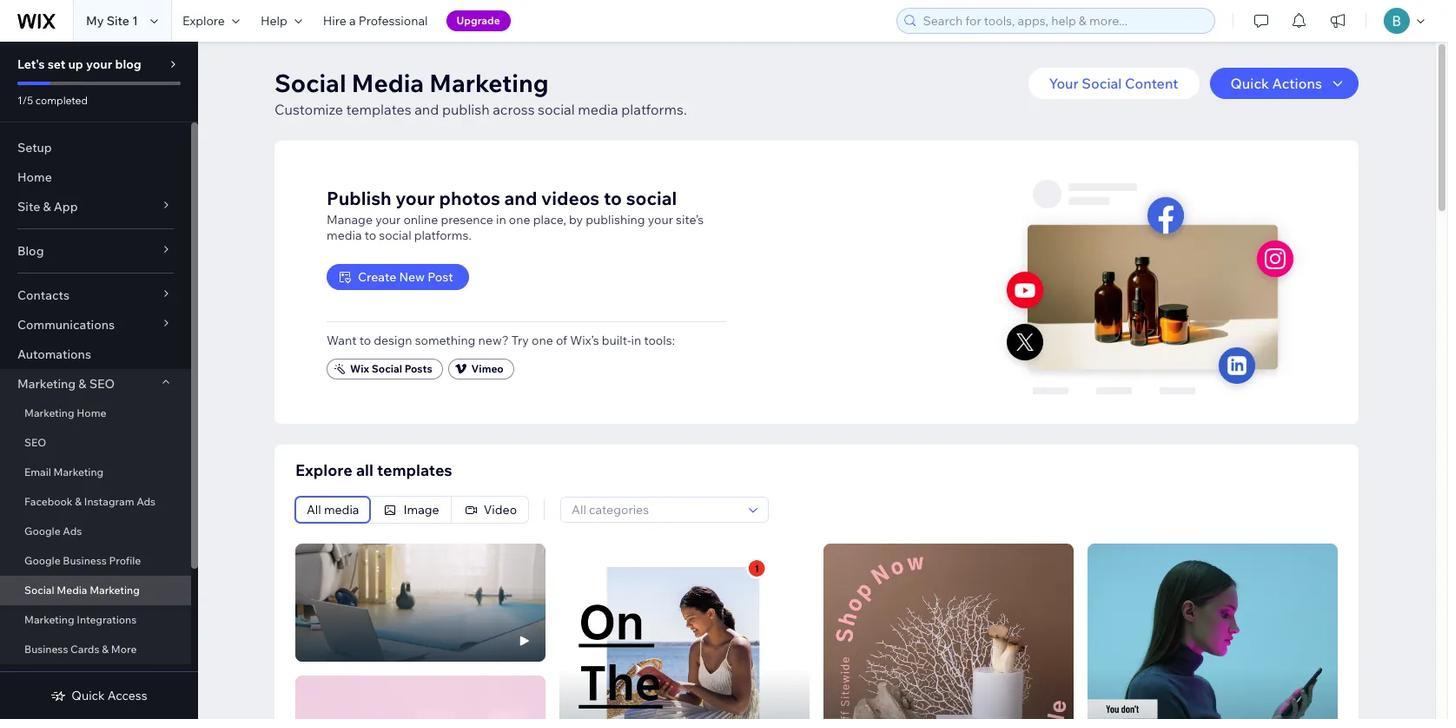 Task type: locate. For each thing, give the bounding box(es) containing it.
0 horizontal spatial in
[[496, 212, 506, 227]]

quick inside sidebar 'element'
[[72, 688, 105, 704]]

in
[[496, 212, 506, 227], [631, 332, 641, 348]]

1 google from the top
[[24, 525, 61, 538]]

1 vertical spatial one
[[532, 332, 553, 348]]

0 vertical spatial in
[[496, 212, 506, 227]]

one inside publish your photos and videos to social manage your online presence in one place, by publishing your site's media to social platforms.
[[509, 212, 530, 227]]

templates right customize
[[346, 101, 411, 118]]

google business profile
[[24, 554, 141, 567]]

templates up image button
[[377, 460, 452, 480]]

0 horizontal spatial site
[[17, 199, 40, 215]]

your inside sidebar 'element'
[[86, 56, 112, 72]]

social right across
[[538, 101, 575, 118]]

1 vertical spatial site
[[17, 199, 40, 215]]

seo
[[89, 376, 115, 392], [24, 436, 46, 449]]

media inside publish your photos and videos to social manage your online presence in one place, by publishing your site's media to social platforms.
[[327, 227, 362, 243]]

All categories field
[[567, 498, 744, 522]]

seo up "email"
[[24, 436, 46, 449]]

1 vertical spatial quick
[[72, 688, 105, 704]]

explore
[[182, 13, 225, 29], [295, 460, 353, 480]]

profile
[[109, 554, 141, 567]]

facebook & instagram ads link
[[0, 487, 191, 517]]

1 vertical spatial media
[[57, 584, 87, 597]]

ads
[[137, 495, 156, 508], [63, 525, 82, 538]]

business up 'social media marketing'
[[63, 554, 107, 567]]

quick inside button
[[1231, 75, 1269, 92]]

site & app
[[17, 199, 78, 215]]

media down professional
[[352, 68, 424, 98]]

facebook
[[24, 495, 73, 508]]

quick left "access"
[[72, 688, 105, 704]]

one
[[509, 212, 530, 227], [532, 332, 553, 348]]

media
[[578, 101, 618, 118], [327, 227, 362, 243], [324, 502, 359, 518]]

seo link
[[0, 428, 191, 458]]

1 horizontal spatial seo
[[89, 376, 115, 392]]

quick for quick access
[[72, 688, 105, 704]]

all media
[[307, 502, 359, 518]]

online
[[403, 212, 438, 227]]

posts
[[405, 362, 432, 375]]

1 horizontal spatial home
[[77, 407, 106, 420]]

marketing & seo button
[[0, 369, 191, 399]]

place,
[[533, 212, 566, 227]]

media inside social media marketing customize templates and publish across social media platforms.
[[352, 68, 424, 98]]

something
[[415, 332, 476, 348]]

vimeo
[[471, 362, 504, 375]]

2 horizontal spatial social
[[626, 186, 677, 209]]

in left tools:
[[631, 332, 641, 348]]

presence
[[441, 212, 493, 227]]

0 vertical spatial home
[[17, 169, 52, 185]]

& left app
[[43, 199, 51, 215]]

media up marketing integrations
[[57, 584, 87, 597]]

quick access button
[[51, 688, 147, 704]]

photos
[[439, 186, 500, 209]]

wix
[[350, 362, 369, 375]]

site left app
[[17, 199, 40, 215]]

& down automations link
[[78, 376, 86, 392]]

social inside social media marketing customize templates and publish across social media platforms.
[[538, 101, 575, 118]]

& for facebook
[[75, 495, 82, 508]]

google ads
[[24, 525, 82, 538]]

1 horizontal spatial media
[[352, 68, 424, 98]]

1 vertical spatial explore
[[295, 460, 353, 480]]

create
[[358, 269, 396, 285]]

1 horizontal spatial quick
[[1231, 75, 1269, 92]]

your social content button
[[1028, 68, 1199, 99]]

google
[[24, 525, 61, 538], [24, 554, 61, 567]]

home down marketing & seo dropdown button
[[77, 407, 106, 420]]

site's
[[676, 212, 704, 227]]

wix social posts button
[[327, 358, 443, 379]]

1 vertical spatial templates
[[377, 460, 452, 480]]

marketing & seo
[[17, 376, 115, 392]]

1 horizontal spatial explore
[[295, 460, 353, 480]]

quick
[[1231, 75, 1269, 92], [72, 688, 105, 704]]

templates inside social media marketing customize templates and publish across social media platforms.
[[346, 101, 411, 118]]

media inside social media marketing customize templates and publish across social media platforms.
[[578, 101, 618, 118]]

0 vertical spatial explore
[[182, 13, 225, 29]]

2 vertical spatial media
[[324, 502, 359, 518]]

2 google from the top
[[24, 554, 61, 567]]

ads right instagram
[[137, 495, 156, 508]]

one left place,
[[509, 212, 530, 227]]

0 vertical spatial google
[[24, 525, 61, 538]]

social inside sidebar 'element'
[[24, 584, 54, 597]]

0 vertical spatial media
[[352, 68, 424, 98]]

0 vertical spatial social
[[538, 101, 575, 118]]

to down publish
[[365, 227, 376, 243]]

media
[[352, 68, 424, 98], [57, 584, 87, 597]]

0 vertical spatial ads
[[137, 495, 156, 508]]

business cards & more
[[24, 643, 137, 656]]

marketing integrations link
[[0, 606, 191, 635]]

professional
[[359, 13, 428, 29]]

one left "of"
[[532, 332, 553, 348]]

site left 1
[[107, 13, 129, 29]]

explore for explore
[[182, 13, 225, 29]]

quick left actions
[[1231, 75, 1269, 92]]

social up marketing integrations
[[24, 584, 54, 597]]

0 horizontal spatial explore
[[182, 13, 225, 29]]

marketing down marketing & seo
[[24, 407, 74, 420]]

platforms.
[[621, 101, 687, 118], [414, 227, 472, 243]]

marketing inside marketing & seo dropdown button
[[17, 376, 76, 392]]

1 horizontal spatial platforms.
[[621, 101, 687, 118]]

ads up google business profile
[[63, 525, 82, 538]]

marketing up the business cards & more
[[24, 613, 74, 626]]

1 horizontal spatial social
[[538, 101, 575, 118]]

blog
[[115, 56, 141, 72]]

communications button
[[0, 310, 191, 340]]

0 horizontal spatial platforms.
[[414, 227, 472, 243]]

1 horizontal spatial and
[[504, 186, 537, 209]]

Search for tools, apps, help & more... field
[[918, 9, 1209, 33]]

0 vertical spatial templates
[[346, 101, 411, 118]]

& for site
[[43, 199, 51, 215]]

marketing inside the social media marketing link
[[90, 584, 140, 597]]

2 vertical spatial social
[[379, 227, 411, 243]]

explore up the all media button
[[295, 460, 353, 480]]

0 vertical spatial and
[[415, 101, 439, 118]]

media down publish
[[327, 227, 362, 243]]

1/5 completed
[[17, 94, 88, 107]]

media inside button
[[324, 502, 359, 518]]

social media marketing link
[[0, 576, 191, 606]]

setup link
[[0, 133, 191, 162]]

quick for quick actions
[[1231, 75, 1269, 92]]

google down 'facebook'
[[24, 525, 61, 538]]

business left "cards"
[[24, 643, 68, 656]]

media inside sidebar 'element'
[[57, 584, 87, 597]]

your right up
[[86, 56, 112, 72]]

1 vertical spatial seo
[[24, 436, 46, 449]]

home down the setup
[[17, 169, 52, 185]]

0 horizontal spatial social
[[379, 227, 411, 243]]

marketing home link
[[0, 399, 191, 428]]

in right presence
[[496, 212, 506, 227]]

and up place,
[[504, 186, 537, 209]]

your left 'site's'
[[648, 212, 673, 227]]

your up online
[[396, 186, 435, 209]]

google down google ads at the left bottom
[[24, 554, 61, 567]]

of
[[556, 332, 567, 348]]

1 horizontal spatial site
[[107, 13, 129, 29]]

your social content
[[1049, 75, 1179, 92]]

0 horizontal spatial quick
[[72, 688, 105, 704]]

& right 'facebook'
[[75, 495, 82, 508]]

0 horizontal spatial media
[[57, 584, 87, 597]]

1 vertical spatial google
[[24, 554, 61, 567]]

& left more
[[102, 643, 109, 656]]

0 horizontal spatial ads
[[63, 525, 82, 538]]

your
[[86, 56, 112, 72], [396, 186, 435, 209], [375, 212, 401, 227], [648, 212, 673, 227]]

0 vertical spatial platforms.
[[621, 101, 687, 118]]

2 vertical spatial to
[[359, 332, 371, 348]]

to up publishing
[[604, 186, 622, 209]]

media right all
[[324, 502, 359, 518]]

social up create new post button
[[379, 227, 411, 243]]

1 vertical spatial platforms.
[[414, 227, 472, 243]]

0 vertical spatial one
[[509, 212, 530, 227]]

marketing up "facebook & instagram ads"
[[54, 466, 104, 479]]

manage
[[327, 212, 373, 227]]

1 vertical spatial and
[[504, 186, 537, 209]]

google for google business profile
[[24, 554, 61, 567]]

marketing up 'publish'
[[429, 68, 549, 98]]

0 horizontal spatial one
[[509, 212, 530, 227]]

to right want
[[359, 332, 371, 348]]

0 horizontal spatial home
[[17, 169, 52, 185]]

1 vertical spatial media
[[327, 227, 362, 243]]

post
[[428, 269, 453, 285]]

1 vertical spatial ads
[[63, 525, 82, 538]]

social up customize
[[275, 68, 346, 98]]

marketing inside marketing integrations link
[[24, 613, 74, 626]]

marketing down automations on the left
[[17, 376, 76, 392]]

0 vertical spatial seo
[[89, 376, 115, 392]]

marketing inside email marketing link
[[54, 466, 104, 479]]

marketing up integrations
[[90, 584, 140, 597]]

more
[[111, 643, 137, 656]]

0 vertical spatial media
[[578, 101, 618, 118]]

0 vertical spatial quick
[[1231, 75, 1269, 92]]

hire a professional link
[[313, 0, 438, 42]]

media right across
[[578, 101, 618, 118]]

home link
[[0, 162, 191, 192]]

home
[[17, 169, 52, 185], [77, 407, 106, 420]]

quick actions button
[[1210, 68, 1359, 99]]

marketing integrations
[[24, 613, 137, 626]]

1 vertical spatial home
[[77, 407, 106, 420]]

explore right 1
[[182, 13, 225, 29]]

email marketing
[[24, 466, 104, 479]]

and left 'publish'
[[415, 101, 439, 118]]

0 horizontal spatial and
[[415, 101, 439, 118]]

hire
[[323, 13, 346, 29]]

let's set up your blog
[[17, 56, 141, 72]]

seo up "marketing home" link
[[89, 376, 115, 392]]

1 vertical spatial in
[[631, 332, 641, 348]]

explore all templates
[[295, 460, 452, 480]]

social up publishing
[[626, 186, 677, 209]]



Task type: vqa. For each thing, say whether or not it's contained in the screenshot.
The Send to the top
no



Task type: describe. For each thing, give the bounding box(es) containing it.
blog button
[[0, 236, 191, 266]]

my site 1
[[86, 13, 138, 29]]

google ads link
[[0, 517, 191, 546]]

1/5
[[17, 94, 33, 107]]

help button
[[250, 0, 313, 42]]

and inside social media marketing customize templates and publish across social media platforms.
[[415, 101, 439, 118]]

want to design something new? try one of wix's built-in tools:
[[327, 332, 675, 348]]

image
[[403, 502, 439, 518]]

access
[[108, 688, 147, 704]]

0 horizontal spatial seo
[[24, 436, 46, 449]]

1 vertical spatial to
[[365, 227, 376, 243]]

completed
[[35, 94, 88, 107]]

explore for explore all templates
[[295, 460, 353, 480]]

media for social media marketing
[[57, 584, 87, 597]]

social media marketing customize templates and publish across social media platforms.
[[275, 68, 687, 118]]

your
[[1049, 75, 1079, 92]]

wix social posts
[[350, 362, 432, 375]]

by
[[569, 212, 583, 227]]

video button
[[451, 497, 528, 523]]

want
[[327, 332, 357, 348]]

set
[[48, 56, 65, 72]]

social inside social media marketing customize templates and publish across social media platforms.
[[275, 68, 346, 98]]

google for google ads
[[24, 525, 61, 538]]

platforms. inside publish your photos and videos to social manage your online presence in one place, by publishing your site's media to social platforms.
[[414, 227, 472, 243]]

built-
[[602, 332, 631, 348]]

social media marketing
[[24, 584, 140, 597]]

your left online
[[375, 212, 401, 227]]

new?
[[478, 332, 509, 348]]

quick access
[[72, 688, 147, 704]]

try
[[511, 332, 529, 348]]

blog
[[17, 243, 44, 259]]

and inside publish your photos and videos to social manage your online presence in one place, by publishing your site's media to social platforms.
[[504, 186, 537, 209]]

app
[[54, 199, 78, 215]]

1 horizontal spatial ads
[[137, 495, 156, 508]]

hire a professional
[[323, 13, 428, 29]]

quick actions
[[1231, 75, 1322, 92]]

facebook & instagram ads
[[24, 495, 156, 508]]

marketing inside social media marketing customize templates and publish across social media platforms.
[[429, 68, 549, 98]]

1 horizontal spatial in
[[631, 332, 641, 348]]

social right wix
[[372, 362, 402, 375]]

create new post button
[[327, 264, 469, 290]]

a
[[349, 13, 356, 29]]

social right your on the top right
[[1082, 75, 1122, 92]]

0 vertical spatial site
[[107, 13, 129, 29]]

in inside publish your photos and videos to social manage your online presence in one place, by publishing your site's media to social platforms.
[[496, 212, 506, 227]]

1 vertical spatial social
[[626, 186, 677, 209]]

communications
[[17, 317, 115, 333]]

publishing
[[586, 212, 645, 227]]

create new post
[[358, 269, 453, 285]]

automations
[[17, 347, 91, 362]]

1 horizontal spatial one
[[532, 332, 553, 348]]

actions
[[1272, 75, 1322, 92]]

upgrade
[[457, 14, 500, 27]]

customize
[[275, 101, 343, 118]]

email marketing link
[[0, 458, 191, 487]]

contacts button
[[0, 281, 191, 310]]

google business profile link
[[0, 546, 191, 576]]

vimeo button
[[448, 358, 514, 379]]

0 vertical spatial to
[[604, 186, 622, 209]]

& for marketing
[[78, 376, 86, 392]]

instagram
[[84, 495, 134, 508]]

wix's
[[570, 332, 599, 348]]

help
[[261, 13, 287, 29]]

video
[[484, 502, 517, 518]]

email
[[24, 466, 51, 479]]

content
[[1125, 75, 1179, 92]]

platforms. inside social media marketing customize templates and publish across social media platforms.
[[621, 101, 687, 118]]

my
[[86, 13, 104, 29]]

image button
[[371, 497, 451, 523]]

up
[[68, 56, 83, 72]]

1
[[132, 13, 138, 29]]

all media button
[[295, 497, 370, 523]]

automations link
[[0, 340, 191, 369]]

new
[[399, 269, 425, 285]]

contacts
[[17, 288, 69, 303]]

publish your photos and videos to social manage your online presence in one place, by publishing your site's media to social platforms.
[[327, 186, 704, 243]]

1 vertical spatial business
[[24, 643, 68, 656]]

upgrade button
[[446, 10, 511, 31]]

media for social media marketing customize templates and publish across social media platforms.
[[352, 68, 424, 98]]

sidebar element
[[0, 42, 198, 719]]

site inside dropdown button
[[17, 199, 40, 215]]

videos
[[541, 186, 600, 209]]

tools:
[[644, 332, 675, 348]]

integrations
[[77, 613, 137, 626]]

0 vertical spatial business
[[63, 554, 107, 567]]

business cards & more link
[[0, 635, 191, 665]]

marketing inside "marketing home" link
[[24, 407, 74, 420]]

let's
[[17, 56, 45, 72]]

design
[[374, 332, 412, 348]]

cards
[[70, 643, 99, 656]]

setup
[[17, 140, 52, 156]]

all
[[356, 460, 373, 480]]

across
[[493, 101, 535, 118]]

seo inside dropdown button
[[89, 376, 115, 392]]

site & app button
[[0, 192, 191, 222]]



